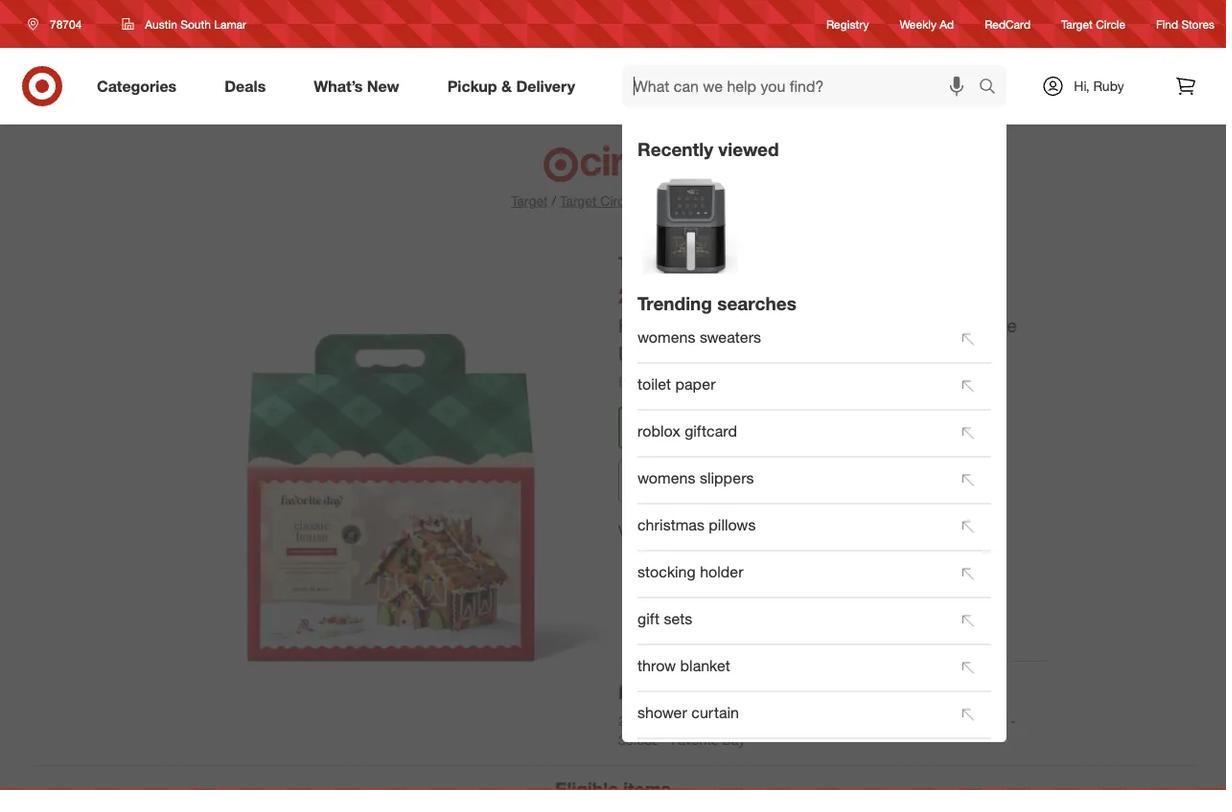 Task type: describe. For each thing, give the bounding box(es) containing it.
•
[[763, 373, 770, 390]]

in
[[638, 614, 647, 629]]

toilet paper
[[638, 375, 716, 393]]

austin south lamar
[[145, 17, 246, 31]]

deals
[[225, 77, 266, 95]]

redcard link
[[985, 16, 1031, 32]]

south
[[180, 17, 211, 31]]

same
[[790, 614, 820, 629]]

share this offer button
[[618, 460, 936, 503]]

target circle logo image
[[540, 144, 686, 184]]

shop...
[[712, 522, 752, 539]]

pickup
[[447, 77, 497, 95]]

2 horizontal spatial -
[[1011, 713, 1016, 730]]

deals link
[[208, 65, 290, 107]]

20% inside 20% off holiday classic house gingerbread kit - favorite day™ expires november 18th •
[[618, 282, 664, 309]]

registry link
[[826, 16, 869, 32]]

kit inside 20% off holiday classic house gingerbread kit - favorite day™ expires november 18th •
[[914, 314, 936, 336]]

2 horizontal spatial circle
[[1096, 17, 1126, 31]]

roblox giftcard link
[[638, 413, 945, 455]]

/
[[552, 193, 556, 209]]

recently
[[638, 138, 713, 160]]

- inside 20% off holiday classic house gingerbread kit - favorite day™ expires november 18th •
[[941, 314, 948, 336]]

christmas pillows
[[638, 516, 756, 534]]

ad
[[940, 17, 954, 31]]

categories link
[[81, 65, 201, 107]]

sets
[[664, 610, 692, 628]]

november
[[667, 373, 729, 390]]

classic inside 20% off holiday classic house gingerbread kit - favorite day™ expires november 18th •
[[685, 314, 744, 336]]

house inside 20% off holiday classic house gingerbread kit - favorite day™ expires november 18th •
[[749, 314, 801, 336]]

viewed
[[718, 138, 779, 160]]

pickup & delivery
[[447, 77, 575, 95]]

offer
[[647, 193, 677, 209]]

target / target circle
[[511, 193, 635, 209]]

share this offer
[[738, 472, 843, 491]]

austin south lamar button
[[110, 7, 259, 41]]

holiday inside 20% off holiday classic house gingerbread kit - favorite day™ expires november 18th •
[[618, 314, 679, 336]]

toilet paper link
[[638, 366, 945, 408]]

details
[[618, 682, 679, 704]]

find
[[1156, 17, 1178, 31]]

sur la table kitchen essentials 5qt air fryer image
[[642, 178, 738, 274]]

0 vertical spatial target circle link
[[1061, 16, 1126, 32]]

lamar
[[214, 17, 246, 31]]

womens for womens slippers
[[638, 469, 696, 487]]

roblox giftcard
[[638, 422, 737, 440]]

gingerbread inside details 20% off holiday classic house gingerbread kit with roof helper - 38.8oz - favorite day™
[[807, 713, 883, 730]]

target up the hi, at the top of the page
[[1061, 17, 1093, 31]]

target right /
[[560, 193, 597, 209]]

offer detail
[[647, 193, 715, 209]]

off inside 20% off holiday classic house gingerbread kit - favorite day™ expires november 18th •
[[670, 282, 698, 309]]

paper
[[675, 375, 716, 393]]

shower curtain link
[[638, 694, 945, 737]]

search button
[[970, 65, 1016, 111]]

roof
[[935, 713, 963, 730]]

gift
[[638, 610, 660, 628]]

christmas pillows link
[[638, 506, 945, 549]]

offer
[[811, 472, 843, 491]]

womens slippers
[[638, 469, 754, 487]]

helper
[[967, 713, 1007, 730]]

throw
[[638, 656, 676, 675]]

0 horizontal spatial target circle
[[618, 253, 711, 272]]

0 horizontal spatial target circle link
[[560, 192, 635, 211]]

weekly ad
[[900, 17, 954, 31]]

off inside details 20% off holiday classic house gingerbread kit with roof helper - 38.8oz - favorite day™
[[650, 713, 665, 730]]

classic inside details 20% off holiday classic house gingerbread kit with roof helper - 38.8oz - favorite day™
[[718, 713, 761, 730]]

What can we help you find? suggestions appear below search field
[[622, 65, 984, 107]]

in store
[[638, 614, 678, 629]]

1 vertical spatial circle
[[600, 193, 635, 209]]

favorite inside details 20% off holiday classic house gingerbread kit with roof helper - 38.8oz - favorite day™
[[671, 732, 719, 749]]

valid
[[618, 522, 647, 539]]

this
[[783, 472, 807, 491]]

throw blanket link
[[638, 647, 945, 690]]

&
[[501, 77, 512, 95]]

stocking
[[638, 563, 696, 581]]

giftcard
[[685, 422, 737, 440]]

hi, ruby
[[1074, 78, 1124, 94]]

weekly ad link
[[900, 16, 954, 32]]

roblox
[[638, 422, 680, 440]]

womens sweaters
[[638, 328, 761, 346]]

stocking holder link
[[638, 553, 945, 596]]

expires
[[618, 373, 663, 390]]

with
[[906, 713, 931, 730]]

toilet
[[638, 375, 671, 393]]

womens slippers link
[[638, 459, 945, 502]]

kit inside details 20% off holiday classic house gingerbread kit with roof helper - 38.8oz - favorite day™
[[886, 713, 903, 730]]

38.8oz
[[618, 732, 658, 749]]

stocking holder
[[638, 563, 743, 581]]

valid when you shop...
[[618, 522, 752, 539]]

searches
[[717, 293, 797, 315]]

delivery for day
[[796, 631, 837, 645]]

shower curtain
[[638, 703, 739, 722]]

blanket
[[680, 656, 730, 675]]

holder
[[700, 563, 743, 581]]

womens for womens sweaters
[[638, 328, 696, 346]]

gift sets link
[[638, 600, 945, 643]]

detail
[[681, 193, 715, 209]]



Task type: locate. For each thing, give the bounding box(es) containing it.
1 vertical spatial kit
[[886, 713, 903, 730]]

gingerbread left with
[[807, 713, 883, 730]]

day™
[[618, 343, 660, 365], [722, 732, 753, 749]]

0 vertical spatial favorite
[[953, 314, 1017, 336]]

find stores link
[[1156, 16, 1215, 32]]

throw blanket
[[638, 656, 730, 675]]

1 vertical spatial gingerbread
[[807, 713, 883, 730]]

circle up trending
[[668, 253, 711, 272]]

store
[[651, 614, 678, 629]]

you
[[687, 522, 708, 539]]

20%
[[618, 282, 664, 309], [618, 713, 646, 730]]

0 vertical spatial off
[[670, 282, 698, 309]]

redcard
[[985, 17, 1031, 31]]

shower
[[638, 703, 687, 722]]

circle down target circle logo
[[600, 193, 635, 209]]

delivery
[[516, 77, 575, 95], [796, 631, 837, 645]]

1 horizontal spatial target circle link
[[1061, 16, 1126, 32]]

1 vertical spatial target circle link
[[560, 192, 635, 211]]

1 womens from the top
[[638, 328, 696, 346]]

target
[[1061, 17, 1093, 31], [511, 193, 548, 209], [560, 193, 597, 209], [618, 253, 664, 272]]

house down the throw blanket link
[[765, 713, 804, 730]]

0 vertical spatial day™
[[618, 343, 660, 365]]

0 vertical spatial kit
[[914, 314, 936, 336]]

search
[[970, 79, 1016, 97]]

0 vertical spatial womens
[[638, 328, 696, 346]]

2 vertical spatial -
[[662, 732, 667, 749]]

2 20% from the top
[[618, 713, 646, 730]]

1 horizontal spatial circle
[[668, 253, 711, 272]]

2 vertical spatial circle
[[668, 253, 711, 272]]

0 horizontal spatial delivery
[[516, 77, 575, 95]]

target link
[[511, 193, 548, 209]]

details 20% off holiday classic house gingerbread kit with roof helper - 38.8oz - favorite day™
[[618, 682, 1020, 749]]

target circle up trending
[[618, 253, 711, 272]]

new
[[367, 77, 399, 95]]

1 vertical spatial holiday
[[669, 713, 714, 730]]

delivery inside same day delivery
[[796, 631, 837, 645]]

target left /
[[511, 193, 548, 209]]

delivery right &
[[516, 77, 575, 95]]

house
[[749, 314, 801, 336], [765, 713, 804, 730]]

womens up christmas
[[638, 469, 696, 487]]

1 horizontal spatial off
[[670, 282, 698, 309]]

gingerbread up toilet paper link
[[806, 314, 909, 336]]

find stores
[[1156, 17, 1215, 31]]

day™ down curtain
[[722, 732, 753, 749]]

off up the 38.8oz
[[650, 713, 665, 730]]

1 horizontal spatial -
[[941, 314, 948, 336]]

what's
[[314, 77, 363, 95]]

0 vertical spatial delivery
[[516, 77, 575, 95]]

1 vertical spatial -
[[1011, 713, 1016, 730]]

house inside details 20% off holiday classic house gingerbread kit with roof helper - 38.8oz - favorite day™
[[765, 713, 804, 730]]

20% up the 38.8oz
[[618, 713, 646, 730]]

trending searches
[[638, 293, 797, 315]]

gift sets
[[638, 610, 692, 628]]

day
[[823, 614, 843, 629]]

sweaters
[[700, 328, 761, 346]]

20% inside details 20% off holiday classic house gingerbread kit with roof helper - 38.8oz - favorite day™
[[618, 713, 646, 730]]

0 horizontal spatial favorite
[[671, 732, 719, 749]]

0 vertical spatial target circle
[[1061, 17, 1126, 31]]

target circle link
[[1061, 16, 1126, 32], [560, 192, 635, 211]]

womens
[[638, 328, 696, 346], [638, 469, 696, 487]]

target circle up hi, ruby
[[1061, 17, 1126, 31]]

what's new
[[314, 77, 399, 95]]

recently viewed
[[638, 138, 779, 160]]

day™ inside details 20% off holiday classic house gingerbread kit with roof helper - 38.8oz - favorite day™
[[722, 732, 753, 749]]

0 horizontal spatial circle
[[600, 193, 635, 209]]

1 vertical spatial delivery
[[796, 631, 837, 645]]

1 vertical spatial 20%
[[618, 713, 646, 730]]

categories
[[97, 77, 177, 95]]

share
[[738, 472, 778, 491]]

classic
[[685, 314, 744, 336], [718, 713, 761, 730]]

0 horizontal spatial off
[[650, 713, 665, 730]]

off up womens sweaters
[[670, 282, 698, 309]]

kit
[[914, 314, 936, 336], [886, 713, 903, 730]]

pillows
[[709, 516, 756, 534]]

favorite inside 20% off holiday classic house gingerbread kit - favorite day™ expires november 18th •
[[953, 314, 1017, 336]]

day™ inside 20% off holiday classic house gingerbread kit - favorite day™ expires november 18th •
[[618, 343, 660, 365]]

circle left find at the top
[[1096, 17, 1126, 31]]

1 horizontal spatial kit
[[914, 314, 936, 336]]

1 vertical spatial favorite
[[671, 732, 719, 749]]

1 horizontal spatial day™
[[722, 732, 753, 749]]

20% off holiday classic house gingerbread kit - favorite day™ expires november 18th •
[[618, 282, 1017, 390]]

20% up womens sweaters
[[618, 282, 664, 309]]

1 horizontal spatial favorite
[[953, 314, 1017, 336]]

same day delivery
[[790, 614, 843, 645]]

slippers
[[700, 469, 754, 487]]

0 vertical spatial house
[[749, 314, 801, 336]]

18th
[[733, 373, 760, 390]]

target up trending
[[618, 253, 664, 272]]

gingerbread inside 20% off holiday classic house gingerbread kit - favorite day™ expires november 18th •
[[806, 314, 909, 336]]

78704
[[50, 17, 82, 31]]

circle
[[1096, 17, 1126, 31], [600, 193, 635, 209], [668, 253, 711, 272]]

trending
[[638, 293, 712, 315]]

1 vertical spatial day™
[[722, 732, 753, 749]]

gingerbread
[[806, 314, 909, 336], [807, 713, 883, 730]]

0 vertical spatial holiday
[[618, 314, 679, 336]]

0 vertical spatial classic
[[685, 314, 744, 336]]

1 vertical spatial womens
[[638, 469, 696, 487]]

78704 button
[[15, 7, 102, 41]]

holiday inside details 20% off holiday classic house gingerbread kit with roof helper - 38.8oz - favorite day™
[[669, 713, 714, 730]]

0 vertical spatial circle
[[1096, 17, 1126, 31]]

0 horizontal spatial kit
[[886, 713, 903, 730]]

0 vertical spatial gingerbread
[[806, 314, 909, 336]]

target circle button
[[560, 192, 635, 211]]

0 horizontal spatial day™
[[618, 343, 660, 365]]

1 vertical spatial house
[[765, 713, 804, 730]]

delivery down the same
[[796, 631, 837, 645]]

0 vertical spatial 20%
[[618, 282, 664, 309]]

womens down trending
[[638, 328, 696, 346]]

1 20% from the top
[[618, 282, 664, 309]]

2 womens from the top
[[638, 469, 696, 487]]

weekly
[[900, 17, 937, 31]]

day™ up expires
[[618, 343, 660, 365]]

target circle
[[1061, 17, 1126, 31], [618, 253, 711, 272]]

target circle link down target circle logo
[[560, 192, 635, 211]]

curtain
[[692, 703, 739, 722]]

0 horizontal spatial -
[[662, 732, 667, 749]]

favorite
[[953, 314, 1017, 336], [671, 732, 719, 749]]

hi,
[[1074, 78, 1090, 94]]

delivery for &
[[516, 77, 575, 95]]

holiday up expires
[[618, 314, 679, 336]]

holiday down details
[[669, 713, 714, 730]]

1 horizontal spatial delivery
[[796, 631, 837, 645]]

ruby
[[1093, 78, 1124, 94]]

1 horizontal spatial target circle
[[1061, 17, 1126, 31]]

registry
[[826, 17, 869, 31]]

womens sweaters link
[[638, 319, 945, 361]]

1 vertical spatial classic
[[718, 713, 761, 730]]

1 vertical spatial target circle
[[618, 253, 711, 272]]

stores
[[1182, 17, 1215, 31]]

target circle link up hi, ruby
[[1061, 16, 1126, 32]]

0 vertical spatial -
[[941, 314, 948, 336]]

austin
[[145, 17, 177, 31]]

1 vertical spatial off
[[650, 713, 665, 730]]

when
[[650, 522, 683, 539]]

house up the •
[[749, 314, 801, 336]]



Task type: vqa. For each thing, say whether or not it's contained in the screenshot.
leftmost (
no



